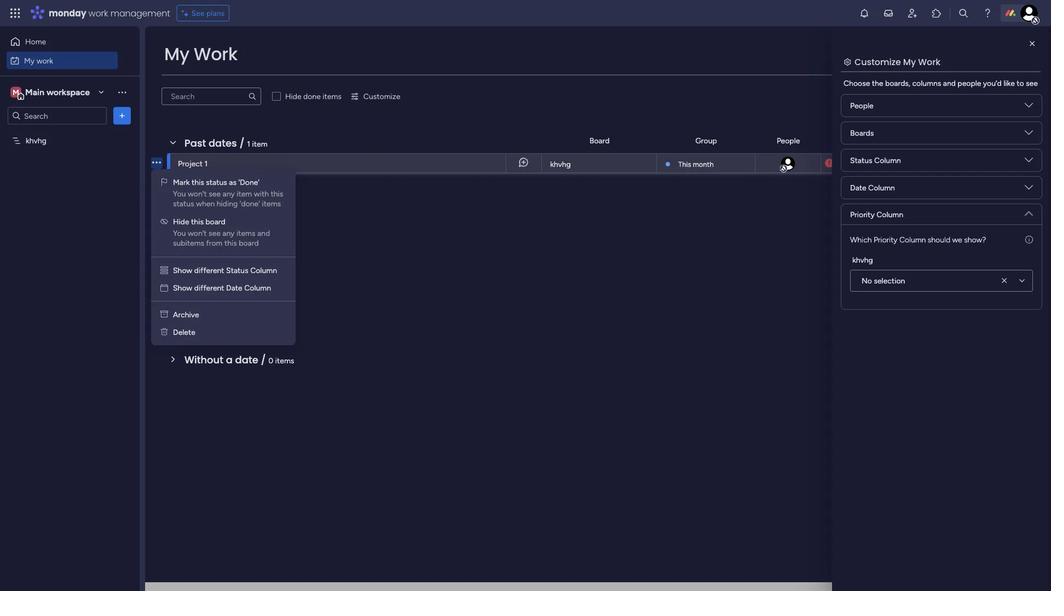 Task type: vqa. For each thing, say whether or not it's contained in the screenshot.
Show for Show different Date Column
yes



Task type: describe. For each thing, give the bounding box(es) containing it.
subitems
[[173, 239, 204, 248]]

items inside this week / 0 items
[[250, 238, 269, 247]]

as
[[229, 178, 237, 187]]

any for status
[[223, 189, 235, 199]]

khvhg link
[[549, 154, 650, 174]]

board
[[590, 136, 610, 145]]

main content containing past dates /
[[145, 26, 1052, 592]]

am
[[886, 159, 897, 168]]

which priority column should we show?
[[851, 235, 987, 244]]

hide for hide done items
[[285, 92, 302, 101]]

Filter dashboard by text search field
[[162, 88, 261, 105]]

1 vertical spatial gary orlando image
[[780, 156, 797, 172]]

item for /
[[252, 139, 268, 148]]

'done'
[[240, 199, 260, 208]]

this month
[[679, 160, 714, 169]]

main
[[25, 87, 44, 98]]

hidden eye outline image
[[161, 217, 168, 227]]

a
[[226, 353, 233, 367]]

plans
[[207, 8, 225, 18]]

monday
[[49, 7, 86, 19]]

0 inside this week / 0 items
[[243, 238, 248, 247]]

date
[[235, 353, 258, 367]]

hide done items
[[285, 92, 342, 101]]

this up won't
[[191, 217, 204, 227]]

you won't see any item with this status when hiding 'done' items
[[173, 189, 285, 208]]

0 vertical spatial see
[[1027, 79, 1039, 88]]

see
[[192, 8, 205, 18]]

workspace
[[47, 87, 90, 98]]

with
[[254, 189, 269, 199]]

this week / 0 items
[[185, 235, 269, 249]]

won't
[[188, 189, 207, 199]]

column left "should"
[[900, 235, 927, 244]]

next week / 0 items
[[185, 274, 271, 288]]

notifications image
[[860, 8, 870, 19]]

khvhg for khvhg group
[[853, 255, 874, 265]]

see plans button
[[177, 5, 230, 21]]

'done'
[[238, 178, 260, 187]]

this inside "you won't see any items and subitems from this board"
[[225, 239, 237, 248]]

you'd
[[984, 79, 1002, 88]]

home button
[[7, 33, 118, 50]]

you won't see any items and subitems from this board
[[173, 229, 272, 248]]

see for you won't see any items and subitems from this board
[[209, 229, 221, 238]]

09:00
[[865, 159, 885, 168]]

my work
[[164, 42, 238, 66]]

to
[[1017, 79, 1025, 88]]

status for status
[[926, 136, 948, 145]]

v2 calendar view small outline image
[[161, 283, 168, 293]]

Search in workspace field
[[23, 110, 91, 122]]

this up won't on the left top
[[192, 178, 204, 187]]

1 vertical spatial 1
[[205, 159, 208, 168]]

today / 0 items
[[185, 195, 252, 209]]

none search field inside main content
[[162, 88, 261, 105]]

week for this
[[207, 235, 233, 249]]

choose the boards, columns and people you'd like to see
[[844, 79, 1039, 88]]

1 horizontal spatial people
[[851, 101, 874, 110]]

past
[[185, 136, 206, 150]]

priority column
[[851, 210, 904, 219]]

show different date column
[[173, 283, 271, 293]]

monday work management
[[49, 7, 170, 19]]

my work
[[24, 56, 53, 65]]

0 inside without a date / 0 items
[[269, 356, 274, 365]]

you for you won't see any item with this status when hiding 'done' items
[[173, 189, 186, 199]]

15,
[[855, 159, 863, 168]]

work for my
[[37, 56, 53, 65]]

my for my work
[[24, 56, 35, 65]]

no
[[862, 276, 873, 286]]

column down date column
[[877, 210, 904, 219]]

date for date column
[[851, 183, 867, 193]]

when
[[196, 199, 215, 208]]

column down show different status column
[[244, 283, 271, 293]]

khvhg group
[[851, 254, 1034, 292]]

apps image
[[932, 8, 943, 19]]

past dates / 1 item
[[185, 136, 268, 150]]

no selection
[[862, 276, 906, 286]]

month
[[693, 160, 714, 169]]

/ right dates on the top of page
[[240, 136, 245, 150]]

customize for customize my work
[[855, 56, 902, 68]]

management
[[111, 7, 170, 19]]

1 vertical spatial people
[[777, 136, 801, 145]]

0 inside today / 0 items
[[226, 198, 231, 208]]

delete
[[173, 328, 196, 337]]

2 vertical spatial status
[[226, 266, 249, 275]]

dapulse dropdown down arrow image for date column
[[1025, 184, 1034, 196]]

2 horizontal spatial my
[[904, 56, 917, 68]]

2 vertical spatial priority
[[874, 235, 898, 244]]

show different status column
[[173, 266, 277, 275]]

show for show different date column
[[173, 283, 192, 293]]

group
[[696, 136, 718, 145]]

won't
[[188, 229, 207, 238]]

dapulse dropdown down arrow image for people
[[1025, 101, 1034, 114]]

workspace image
[[10, 86, 21, 98]]

column right 15,
[[875, 156, 902, 165]]

later /
[[185, 314, 219, 328]]

options image
[[117, 110, 128, 121]]

the
[[873, 79, 884, 88]]

workspace options image
[[117, 87, 128, 98]]

m
[[13, 88, 19, 97]]

should
[[928, 235, 951, 244]]

/ down this week / 0 items
[[237, 274, 242, 288]]

customize my work
[[855, 56, 941, 68]]



Task type: locate. For each thing, give the bounding box(es) containing it.
option
[[0, 131, 140, 133]]

items
[[323, 92, 342, 101], [233, 198, 252, 208], [262, 199, 281, 208], [237, 229, 256, 238], [250, 238, 269, 247], [252, 277, 271, 287], [275, 356, 294, 365]]

/ right later
[[212, 314, 217, 328]]

status
[[926, 136, 948, 145], [851, 156, 873, 165], [226, 266, 249, 275]]

workspace selection element
[[10, 86, 91, 100]]

choose
[[844, 79, 871, 88]]

1 horizontal spatial khvhg
[[551, 160, 571, 169]]

1 vertical spatial priority
[[851, 210, 875, 219]]

item inside you won't see any item with this status when hiding 'done' items
[[237, 189, 252, 199]]

my work button
[[7, 52, 118, 69]]

archive
[[173, 310, 199, 320]]

items inside without a date / 0 items
[[275, 356, 294, 365]]

week right next on the left
[[209, 274, 235, 288]]

date column
[[851, 183, 896, 193]]

dapulse dropdown down arrow image for status column
[[1025, 156, 1034, 168]]

0 vertical spatial and
[[944, 79, 956, 88]]

1 horizontal spatial work
[[89, 7, 108, 19]]

dates
[[209, 136, 237, 150]]

inbox image
[[884, 8, 895, 19]]

0 vertical spatial dapulse dropdown down arrow image
[[1025, 101, 1034, 114]]

date for date
[[852, 136, 868, 145]]

1 vertical spatial different
[[194, 283, 224, 293]]

project 1
[[178, 159, 208, 168]]

khvhg inside khvhg "link"
[[551, 160, 571, 169]]

0 horizontal spatial this
[[185, 235, 204, 249]]

0 vertical spatial gary orlando image
[[1021, 4, 1039, 22]]

0 right from
[[243, 238, 248, 247]]

khvhg for khvhg "link"
[[551, 160, 571, 169]]

/ right "when"
[[218, 195, 223, 209]]

any inside "you won't see any items and subitems from this board"
[[223, 229, 235, 238]]

column up show different date column
[[250, 266, 277, 275]]

0 vertical spatial status
[[206, 178, 227, 187]]

0 down as
[[226, 198, 231, 208]]

2 vertical spatial khvhg
[[853, 255, 874, 265]]

this for month
[[679, 160, 692, 169]]

hide for hide this board
[[173, 217, 189, 227]]

you inside "you won't see any items and subitems from this board"
[[173, 229, 186, 238]]

1 dapulse dropdown down arrow image from the top
[[1025, 184, 1034, 196]]

columns
[[913, 79, 942, 88]]

2 dapulse dropdown down arrow image from the top
[[1025, 205, 1034, 218]]

/
[[240, 136, 245, 150], [218, 195, 223, 209], [235, 235, 240, 249], [237, 274, 242, 288], [212, 314, 217, 328], [261, 353, 266, 367]]

0 vertical spatial dapulse dropdown down arrow image
[[1025, 184, 1034, 196]]

0 horizontal spatial work
[[37, 56, 53, 65]]

without a date / 0 items
[[185, 353, 294, 367]]

1
[[247, 139, 250, 148], [205, 159, 208, 168]]

status down won't on the left top
[[173, 199, 194, 208]]

see plans
[[192, 8, 225, 18]]

1 horizontal spatial this
[[679, 160, 692, 169]]

1 vertical spatial this
[[185, 235, 204, 249]]

v2 info image
[[1026, 234, 1034, 245]]

1 vertical spatial you
[[173, 229, 186, 238]]

1 vertical spatial dapulse dropdown down arrow image
[[1025, 129, 1034, 141]]

this left month
[[679, 160, 692, 169]]

1 horizontal spatial my
[[164, 42, 189, 66]]

my up boards,
[[904, 56, 917, 68]]

selection
[[875, 276, 906, 286]]

1 right 'project'
[[205, 159, 208, 168]]

different for status
[[194, 266, 224, 275]]

my for my work
[[164, 42, 189, 66]]

done
[[304, 92, 321, 101]]

this inside you won't see any item with this status when hiding 'done' items
[[271, 189, 283, 199]]

any up from
[[223, 229, 235, 238]]

gary orlando image left v2 overdue deadline image
[[780, 156, 797, 172]]

0 vertical spatial hide
[[285, 92, 302, 101]]

main workspace
[[25, 87, 90, 98]]

1 vertical spatial date
[[851, 183, 867, 193]]

you
[[173, 189, 186, 199], [173, 229, 186, 238]]

hide this board
[[173, 217, 226, 227]]

my down see plans button
[[164, 42, 189, 66]]

board up "you won't see any items and subitems from this board"
[[206, 217, 226, 227]]

0 vertical spatial show
[[173, 266, 192, 275]]

week right won't
[[207, 235, 233, 249]]

home
[[25, 37, 46, 46]]

which
[[851, 235, 872, 244]]

0 vertical spatial khvhg
[[26, 136, 46, 145]]

1 vertical spatial customize
[[364, 92, 401, 101]]

0 horizontal spatial board
[[206, 217, 226, 227]]

we
[[953, 235, 963, 244]]

see up from
[[209, 229, 221, 238]]

and left people
[[944, 79, 956, 88]]

item
[[252, 139, 268, 148], [237, 189, 252, 199]]

show right the 'v2 status outline' image on the top left of the page
[[173, 266, 192, 275]]

/ right from
[[235, 235, 240, 249]]

2 any from the top
[[223, 229, 235, 238]]

items inside next week / 0 items
[[252, 277, 271, 287]]

customize
[[855, 56, 902, 68], [364, 92, 401, 101]]

show
[[173, 266, 192, 275], [173, 283, 192, 293]]

priority for priority
[[1001, 136, 1026, 145]]

dapulse archived image
[[161, 310, 168, 320]]

1 vertical spatial week
[[209, 274, 235, 288]]

/ right date
[[261, 353, 266, 367]]

emoji picker flags image
[[162, 178, 167, 187]]

1 you from the top
[[173, 189, 186, 199]]

1 horizontal spatial hide
[[285, 92, 302, 101]]

different up show different date column
[[194, 266, 224, 275]]

you for you won't see any items and subitems from this board
[[173, 229, 186, 238]]

1 horizontal spatial board
[[239, 239, 259, 248]]

today
[[185, 195, 216, 209]]

1 vertical spatial board
[[239, 239, 259, 248]]

khvhg heading
[[853, 254, 874, 266]]

1 vertical spatial dapulse dropdown down arrow image
[[1025, 205, 1034, 218]]

this
[[192, 178, 204, 187], [271, 189, 283, 199], [191, 217, 204, 227], [225, 239, 237, 248]]

v2 overdue deadline image
[[826, 158, 834, 168]]

work down plans
[[194, 42, 238, 66]]

priority for priority column
[[851, 210, 875, 219]]

and down the 'done'
[[257, 229, 270, 238]]

later
[[185, 314, 209, 328]]

items inside you won't see any item with this status when hiding 'done' items
[[262, 199, 281, 208]]

0 vertical spatial people
[[851, 101, 874, 110]]

dapulse dropdown down arrow image for priority column
[[1025, 205, 1034, 218]]

1 vertical spatial hide
[[173, 217, 189, 227]]

0 vertical spatial any
[[223, 189, 235, 199]]

0 vertical spatial week
[[207, 235, 233, 249]]

status left as
[[206, 178, 227, 187]]

work for monday
[[89, 7, 108, 19]]

dapulse dropdown down arrow image
[[1025, 184, 1034, 196], [1025, 205, 1034, 218]]

khvhg
[[26, 136, 46, 145], [551, 160, 571, 169], [853, 255, 874, 265]]

v2 status outline image
[[161, 266, 168, 275]]

1 vertical spatial status
[[173, 199, 194, 208]]

work down home
[[37, 56, 53, 65]]

2 you from the top
[[173, 229, 186, 238]]

0 vertical spatial work
[[89, 7, 108, 19]]

1 horizontal spatial gary orlando image
[[1021, 4, 1039, 22]]

date down show different status column
[[226, 283, 243, 293]]

work
[[194, 42, 238, 66], [919, 56, 941, 68]]

mark
[[173, 178, 190, 187]]

2 horizontal spatial status
[[926, 136, 948, 145]]

help image
[[983, 8, 994, 19]]

2 vertical spatial dapulse dropdown down arrow image
[[1025, 156, 1034, 168]]

0 horizontal spatial work
[[194, 42, 238, 66]]

0 horizontal spatial status
[[173, 199, 194, 208]]

this right from
[[225, 239, 237, 248]]

0 horizontal spatial 1
[[205, 159, 208, 168]]

0 horizontal spatial status
[[226, 266, 249, 275]]

project
[[178, 159, 203, 168]]

2 vertical spatial date
[[226, 283, 243, 293]]

see down mark this status as 'done'
[[209, 189, 221, 199]]

0 horizontal spatial gary orlando image
[[780, 156, 797, 172]]

work
[[89, 7, 108, 19], [37, 56, 53, 65]]

see
[[1027, 79, 1039, 88], [209, 189, 221, 199], [209, 229, 221, 238]]

1 horizontal spatial status
[[206, 178, 227, 187]]

board inside "you won't see any items and subitems from this board"
[[239, 239, 259, 248]]

search everything image
[[959, 8, 970, 19]]

0 horizontal spatial customize
[[364, 92, 401, 101]]

v2 delete line image
[[161, 328, 168, 337]]

hide left done
[[285, 92, 302, 101]]

0 vertical spatial item
[[252, 139, 268, 148]]

board right from
[[239, 239, 259, 248]]

status column
[[851, 156, 902, 165]]

1 different from the top
[[194, 266, 224, 275]]

status for status column
[[851, 156, 873, 165]]

hiding
[[217, 199, 238, 208]]

0 down show different status column
[[245, 277, 250, 287]]

0 vertical spatial this
[[679, 160, 692, 169]]

0 vertical spatial board
[[206, 217, 226, 227]]

0 vertical spatial 1
[[247, 139, 250, 148]]

1 vertical spatial and
[[257, 229, 270, 238]]

0 horizontal spatial my
[[24, 56, 35, 65]]

see for you won't see any item with this status when hiding 'done' items
[[209, 189, 221, 199]]

invite members image
[[908, 8, 919, 19]]

2 show from the top
[[173, 283, 192, 293]]

dapulse dropdown down arrow image for boards
[[1025, 129, 1034, 141]]

1 horizontal spatial customize
[[855, 56, 902, 68]]

my inside button
[[24, 56, 35, 65]]

this for week
[[185, 235, 204, 249]]

customize inside button
[[364, 92, 401, 101]]

item inside past dates / 1 item
[[252, 139, 268, 148]]

0 horizontal spatial people
[[777, 136, 801, 145]]

different down show different status column
[[194, 283, 224, 293]]

next
[[185, 274, 206, 288]]

see inside you won't see any item with this status when hiding 'done' items
[[209, 189, 221, 199]]

1 vertical spatial work
[[37, 56, 53, 65]]

1 vertical spatial status
[[851, 156, 873, 165]]

show?
[[965, 235, 987, 244]]

1 vertical spatial show
[[173, 283, 192, 293]]

khvhg list box
[[0, 129, 140, 298]]

people
[[851, 101, 874, 110], [777, 136, 801, 145]]

week for next
[[209, 274, 235, 288]]

1 show from the top
[[173, 266, 192, 275]]

0 horizontal spatial and
[[257, 229, 270, 238]]

item up the 'done'
[[237, 189, 252, 199]]

and inside "you won't see any items and subitems from this board"
[[257, 229, 270, 238]]

you up subitems
[[173, 229, 186, 238]]

None search field
[[162, 88, 261, 105]]

status inside you won't see any item with this status when hiding 'done' items
[[173, 199, 194, 208]]

0
[[226, 198, 231, 208], [243, 238, 248, 247], [245, 277, 250, 287], [269, 356, 274, 365]]

my down home
[[24, 56, 35, 65]]

different
[[194, 266, 224, 275], [194, 283, 224, 293]]

customize for customize
[[364, 92, 401, 101]]

2 vertical spatial see
[[209, 229, 221, 238]]

this left from
[[185, 235, 204, 249]]

1 vertical spatial any
[[223, 229, 235, 238]]

0 vertical spatial date
[[852, 136, 868, 145]]

any for board
[[223, 229, 235, 238]]

and
[[944, 79, 956, 88], [257, 229, 270, 238]]

any inside you won't see any item with this status when hiding 'done' items
[[223, 189, 235, 199]]

item for see
[[237, 189, 252, 199]]

1 any from the top
[[223, 189, 235, 199]]

dapulse dropdown down arrow image
[[1025, 101, 1034, 114], [1025, 129, 1034, 141], [1025, 156, 1034, 168]]

0 inside next week / 0 items
[[245, 277, 250, 287]]

items inside "you won't see any items and subitems from this board"
[[237, 229, 256, 238]]

khvhg inside khvhg group
[[853, 255, 874, 265]]

work up columns
[[919, 56, 941, 68]]

1 inside past dates / 1 item
[[247, 139, 250, 148]]

from
[[206, 239, 223, 248]]

gary orlando image
[[1021, 4, 1039, 22], [780, 156, 797, 172]]

0 vertical spatial priority
[[1001, 136, 1026, 145]]

1 vertical spatial khvhg
[[551, 160, 571, 169]]

my
[[164, 42, 189, 66], [904, 56, 917, 68], [24, 56, 35, 65]]

1 horizontal spatial status
[[851, 156, 873, 165]]

khvhg inside list box
[[26, 136, 46, 145]]

you inside you won't see any item with this status when hiding 'done' items
[[173, 189, 186, 199]]

work inside main content
[[919, 56, 941, 68]]

main content
[[145, 26, 1052, 592]]

without
[[185, 353, 223, 367]]

items inside today / 0 items
[[233, 198, 252, 208]]

2 dapulse dropdown down arrow image from the top
[[1025, 129, 1034, 141]]

people
[[958, 79, 982, 88]]

1 horizontal spatial work
[[919, 56, 941, 68]]

different for date
[[194, 283, 224, 293]]

boards,
[[886, 79, 911, 88]]

show for show different status column
[[173, 266, 192, 275]]

this right the with
[[271, 189, 283, 199]]

customize button
[[346, 88, 405, 105]]

1 horizontal spatial 1
[[247, 139, 250, 148]]

2 horizontal spatial khvhg
[[853, 255, 874, 265]]

0 horizontal spatial hide
[[173, 217, 189, 227]]

1 horizontal spatial and
[[944, 79, 956, 88]]

0 vertical spatial customize
[[855, 56, 902, 68]]

mark this status as 'done'
[[173, 178, 260, 187]]

date up 15,
[[852, 136, 868, 145]]

column down 09:00
[[869, 183, 896, 193]]

search image
[[248, 92, 257, 101]]

3 dapulse dropdown down arrow image from the top
[[1025, 156, 1034, 168]]

any up the hiding
[[223, 189, 235, 199]]

1 vertical spatial see
[[209, 189, 221, 199]]

0 vertical spatial status
[[926, 136, 948, 145]]

1 right dates on the top of page
[[247, 139, 250, 148]]

see right to
[[1027, 79, 1039, 88]]

nov
[[840, 159, 853, 168]]

gary orlando image right help image
[[1021, 4, 1039, 22]]

see inside "you won't see any items and subitems from this board"
[[209, 229, 221, 238]]

status
[[206, 178, 227, 187], [173, 199, 194, 208]]

0 horizontal spatial khvhg
[[26, 136, 46, 145]]

item right dates on the top of page
[[252, 139, 268, 148]]

boards
[[851, 128, 874, 138]]

0 vertical spatial you
[[173, 189, 186, 199]]

nov 15, 09:00 am
[[840, 159, 897, 168]]

like
[[1004, 79, 1016, 88]]

select product image
[[10, 8, 21, 19]]

hide right the hidden eye outline icon
[[173, 217, 189, 227]]

1 vertical spatial item
[[237, 189, 252, 199]]

any
[[223, 189, 235, 199], [223, 229, 235, 238]]

0 right date
[[269, 356, 274, 365]]

1 dapulse dropdown down arrow image from the top
[[1025, 101, 1034, 114]]

work right monday
[[89, 7, 108, 19]]

2 different from the top
[[194, 283, 224, 293]]

0 vertical spatial different
[[194, 266, 224, 275]]

hide
[[285, 92, 302, 101], [173, 217, 189, 227]]

show right v2 calendar view small outline image
[[173, 283, 192, 293]]

you down 'mark' on the top left
[[173, 189, 186, 199]]

work inside button
[[37, 56, 53, 65]]

date down 15,
[[851, 183, 867, 193]]



